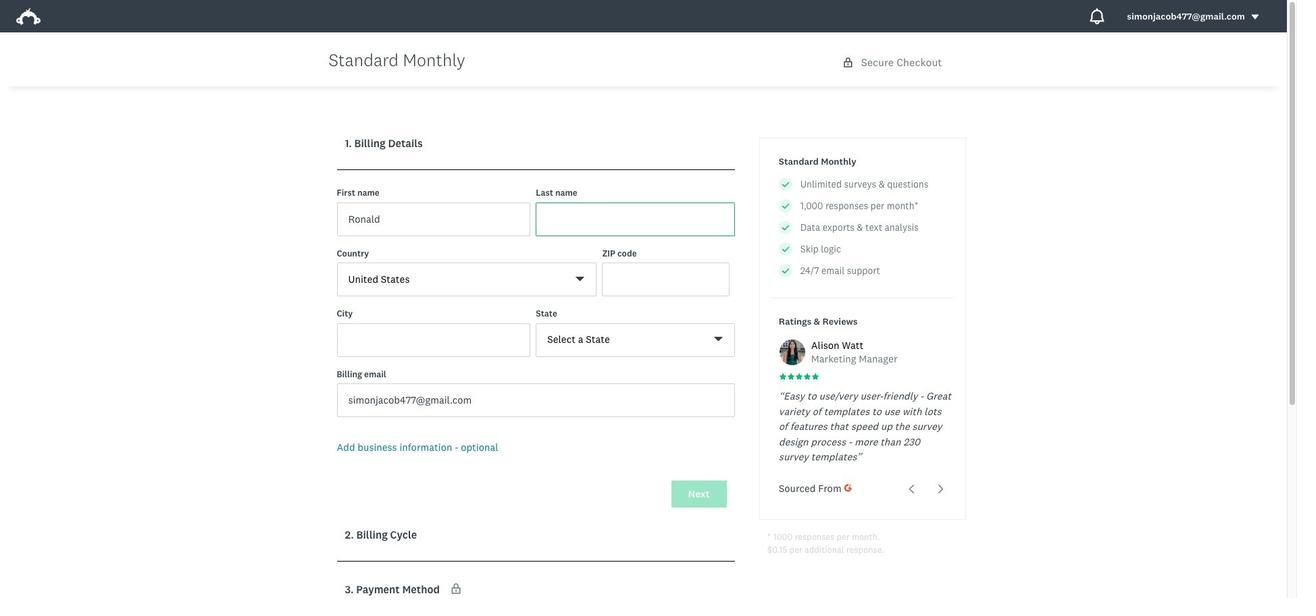 Task type: vqa. For each thing, say whether or not it's contained in the screenshot.
Dropdown arrow IMAGE
yes



Task type: describe. For each thing, give the bounding box(es) containing it.
surveymonkey logo image
[[16, 8, 41, 25]]



Task type: locate. For each thing, give the bounding box(es) containing it.
products icon image
[[1090, 8, 1106, 24]]

chevronleft image
[[907, 485, 918, 495]]

None text field
[[337, 202, 531, 236], [536, 202, 735, 236], [337, 323, 531, 357], [337, 202, 531, 236], [536, 202, 735, 236], [337, 323, 531, 357]]

dropdown arrow image
[[1251, 12, 1261, 22]]

None text field
[[337, 384, 735, 418]]

chevronright image
[[937, 485, 947, 495]]

None telephone field
[[603, 263, 730, 297]]



